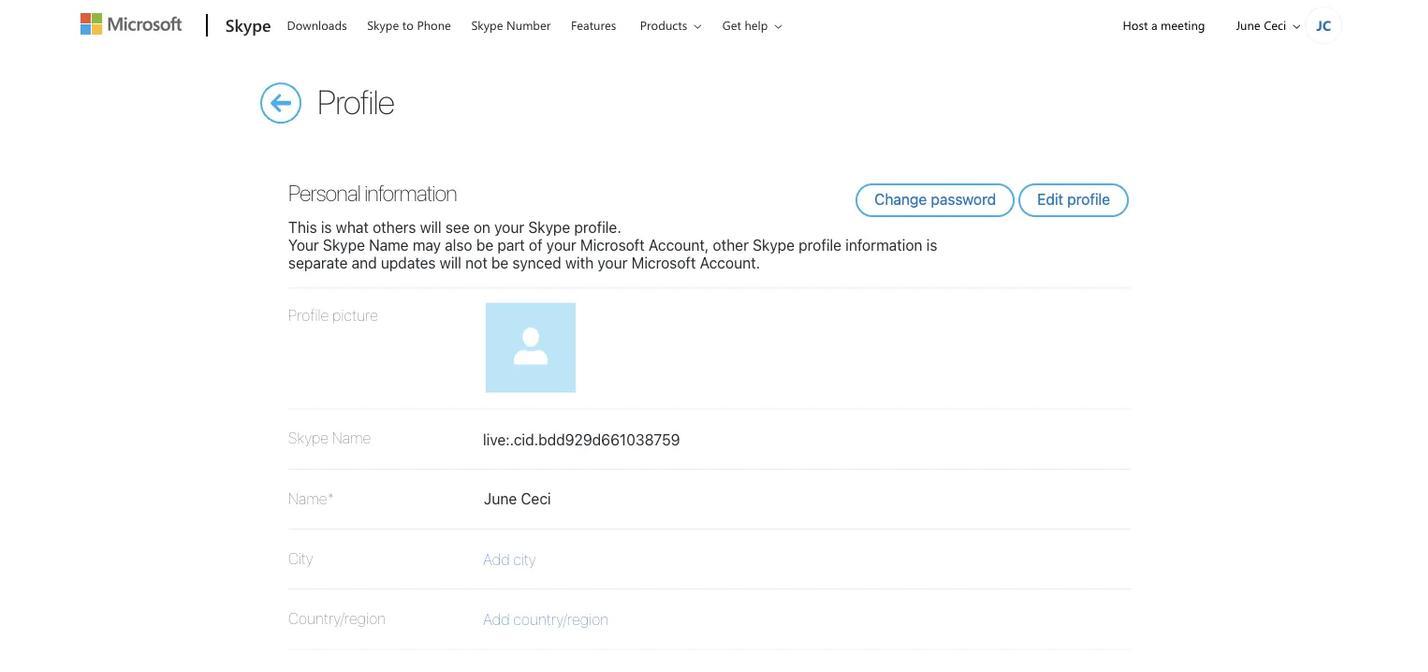 Task type: locate. For each thing, give the bounding box(es) containing it.
name down 'others'
[[369, 236, 409, 254]]

and
[[352, 254, 377, 272]]

skype up name*
[[288, 429, 329, 447]]

profile left "picture"
[[288, 307, 329, 325]]

phone
[[417, 17, 451, 33]]

of
[[529, 236, 543, 254]]

host a meeting
[[1123, 17, 1206, 33]]

add inside add city link
[[483, 551, 510, 568]]

1 horizontal spatial information
[[846, 236, 923, 254]]

skype
[[226, 13, 271, 36], [367, 17, 399, 33], [471, 17, 503, 33], [529, 218, 571, 236], [323, 236, 365, 254], [753, 236, 795, 254], [288, 429, 329, 447]]

microsoft
[[581, 236, 645, 254], [632, 254, 696, 272]]

downloads link
[[279, 1, 356, 46]]

1 vertical spatial profile
[[799, 236, 842, 254]]

0 horizontal spatial profile
[[799, 236, 842, 254]]

your right with
[[598, 254, 628, 272]]

skype left downloads
[[226, 13, 271, 36]]

on
[[474, 218, 491, 236]]

1 add from the top
[[483, 551, 510, 568]]

skype left number at the top of page
[[471, 17, 503, 33]]

your
[[495, 218, 525, 236], [547, 236, 577, 254], [598, 254, 628, 272]]

1 horizontal spatial profile
[[1068, 191, 1111, 208]]

separate
[[288, 254, 348, 272]]

0 vertical spatial profile
[[1068, 191, 1111, 208]]

1 vertical spatial information
[[846, 236, 923, 254]]

password
[[931, 191, 997, 208]]

meeting
[[1161, 17, 1206, 33]]

synced
[[513, 254, 562, 272]]

jc
[[1317, 15, 1332, 34]]

number
[[507, 17, 551, 33]]

information up 'others'
[[364, 180, 457, 206]]

edit profile button
[[1019, 184, 1129, 217]]

profile
[[1068, 191, 1111, 208], [799, 236, 842, 254]]

live:.cid.bdd929d661038759
[[483, 431, 680, 449]]

be down on
[[477, 236, 494, 254]]

0 vertical spatial name
[[369, 236, 409, 254]]

profile down downloads
[[317, 81, 394, 121]]

0 vertical spatial information
[[364, 180, 457, 206]]

add down add city
[[483, 611, 510, 629]]

profile inside button
[[1068, 191, 1111, 208]]

other
[[713, 236, 749, 254]]

account,
[[649, 236, 709, 254]]

your up with
[[547, 236, 577, 254]]

1 horizontal spatial is
[[927, 236, 938, 254]]

will
[[420, 218, 442, 236], [440, 254, 462, 272]]

skype right other
[[753, 236, 795, 254]]

skype number link
[[463, 1, 559, 46]]

skype to phone
[[367, 17, 451, 33]]

2 add from the top
[[483, 611, 510, 629]]

products
[[640, 17, 688, 33]]

profile right edit
[[1068, 191, 1111, 208]]

profile right other
[[799, 236, 842, 254]]

add for add country/region
[[483, 611, 510, 629]]

will down 'also'
[[440, 254, 462, 272]]

profile
[[317, 81, 394, 121], [288, 307, 329, 325]]

country/region
[[513, 611, 609, 629]]

also
[[445, 236, 473, 254]]

name inside this is what others will see on your skype profile. your skype name may also be part of your microsoft account, other skype profile information is separate and updates will not be synced with your microsoft account.
[[369, 236, 409, 254]]

get help
[[723, 17, 768, 33]]

is down change password button
[[927, 236, 938, 254]]

previous page image
[[260, 82, 957, 670]]

is
[[321, 218, 332, 236], [927, 236, 938, 254]]

information
[[364, 180, 457, 206], [846, 236, 923, 254]]

account.
[[700, 254, 761, 272]]

name up name*
[[332, 429, 371, 447]]

profile for profile picture
[[288, 307, 329, 325]]

change
[[875, 191, 927, 208]]

this
[[288, 218, 317, 236]]

host a meeting link
[[1108, 1, 1222, 49]]

skype down what
[[323, 236, 365, 254]]

microsoft down 'profile.'
[[581, 236, 645, 254]]

add
[[483, 551, 510, 568], [483, 611, 510, 629]]

microsoft image
[[80, 13, 181, 35]]

0 vertical spatial add
[[483, 551, 510, 568]]

your up part
[[495, 218, 525, 236]]

edit profile
[[1038, 191, 1111, 208]]

this is what others will see on your skype profile. your skype name may also be part of your microsoft account, other skype profile information is separate and updates will not be synced with your microsoft account.
[[288, 218, 938, 272]]

add inside add country/region "link"
[[483, 611, 510, 629]]

microsoft down account,
[[632, 254, 696, 272]]

personal information
[[288, 180, 457, 206]]

1 vertical spatial name
[[332, 429, 371, 447]]

skype name
[[288, 429, 371, 447]]

name
[[369, 236, 409, 254], [332, 429, 371, 447]]

others
[[373, 218, 416, 236]]

profile inside this is what others will see on your skype profile. your skype name may also be part of your microsoft account, other skype profile information is separate and updates will not be synced with your microsoft account.
[[799, 236, 842, 254]]

name*
[[288, 490, 334, 507]]

is right this
[[321, 218, 332, 236]]

skype to phone link
[[359, 1, 460, 46]]

products button
[[628, 1, 717, 49]]

add left city
[[483, 551, 510, 568]]

information down change
[[846, 236, 923, 254]]

1 vertical spatial profile
[[288, 307, 329, 325]]

0 vertical spatial profile
[[317, 81, 394, 121]]

june ceci
[[1237, 17, 1287, 33]]

may
[[413, 236, 441, 254]]

will up may
[[420, 218, 442, 236]]

features
[[571, 17, 616, 33]]

be
[[477, 236, 494, 254], [492, 254, 509, 272]]

1 vertical spatial add
[[483, 611, 510, 629]]



Task type: vqa. For each thing, say whether or not it's contained in the screenshot.
'Japan' link
no



Task type: describe. For each thing, give the bounding box(es) containing it.
part
[[498, 236, 525, 254]]

your
[[288, 236, 319, 254]]

edit
[[1038, 191, 1064, 208]]

june
[[1237, 17, 1261, 33]]

1 vertical spatial will
[[440, 254, 462, 272]]

profile for profile
[[317, 81, 394, 121]]

city
[[288, 550, 313, 568]]

city
[[513, 551, 536, 568]]

1 horizontal spatial your
[[547, 236, 577, 254]]

skype number
[[471, 17, 551, 33]]

Name* text field
[[472, 484, 757, 508]]

change password button
[[856, 184, 1015, 217]]

not
[[466, 254, 488, 272]]

country/region
[[288, 610, 386, 628]]

add country/region
[[483, 611, 609, 629]]

0 vertical spatial will
[[420, 218, 442, 236]]

get
[[723, 17, 742, 33]]

with
[[566, 254, 594, 272]]

information inside this is what others will see on your skype profile. your skype name may also be part of your microsoft account, other skype profile information is separate and updates will not be synced with your microsoft account.
[[846, 236, 923, 254]]

0 horizontal spatial is
[[321, 218, 332, 236]]

profile picture
[[288, 307, 378, 325]]

add city link
[[483, 551, 745, 569]]

personal
[[288, 180, 361, 206]]

help
[[745, 17, 768, 33]]

profile.
[[575, 218, 622, 236]]

updates
[[381, 254, 436, 272]]

to
[[403, 17, 414, 33]]

skype link
[[216, 1, 277, 52]]

a
[[1152, 17, 1158, 33]]

skype left "to"
[[367, 17, 399, 33]]

downloads
[[287, 17, 347, 33]]

add for add city
[[483, 551, 510, 568]]

host
[[1123, 17, 1149, 33]]

what
[[336, 218, 369, 236]]

0 horizontal spatial your
[[495, 218, 525, 236]]

0 horizontal spatial information
[[364, 180, 457, 206]]

picture
[[332, 307, 378, 325]]

skype up of
[[529, 218, 571, 236]]

add city
[[483, 551, 536, 568]]

see
[[446, 218, 470, 236]]

change password
[[875, 191, 997, 208]]

get help button
[[711, 1, 797, 49]]

add country/region link
[[483, 611, 745, 629]]

be down part
[[492, 254, 509, 272]]

features link
[[563, 1, 625, 46]]

2 horizontal spatial your
[[598, 254, 628, 272]]

ceci
[[1265, 17, 1287, 33]]



